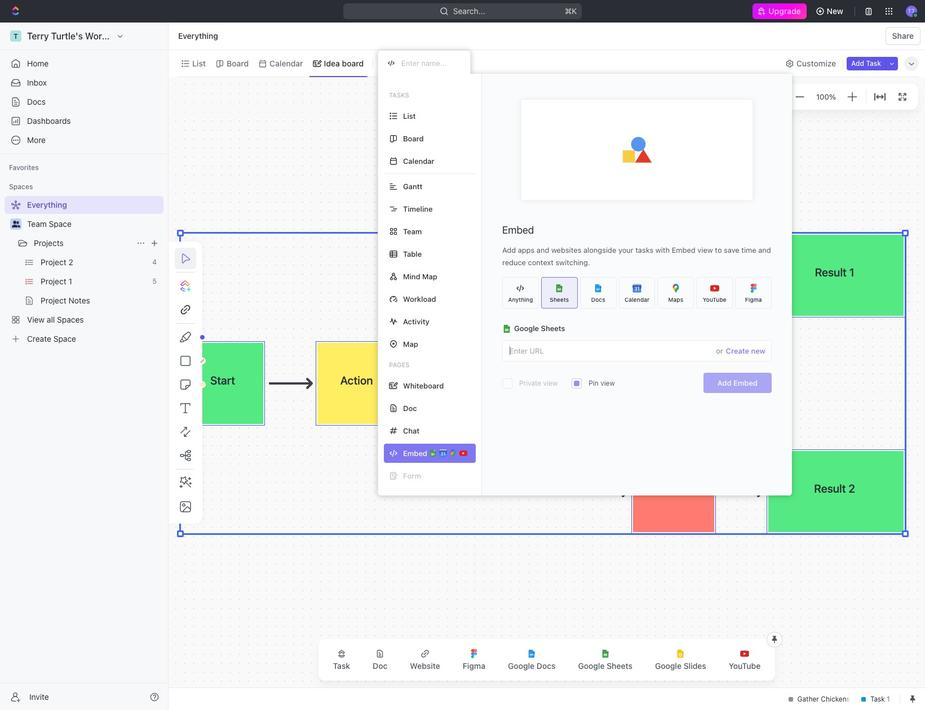 Task type: vqa. For each thing, say whether or not it's contained in the screenshot.
dialog
no



Task type: describe. For each thing, give the bounding box(es) containing it.
gantt
[[403, 182, 422, 191]]

1 vertical spatial list
[[403, 111, 416, 120]]

alongside
[[583, 246, 616, 255]]

dashboards
[[27, 116, 71, 126]]

create
[[726, 346, 749, 355]]

anything
[[508, 296, 533, 303]]

maps
[[668, 296, 683, 303]]

docs link
[[5, 93, 163, 111]]

space
[[49, 219, 72, 229]]

1 horizontal spatial calendar
[[403, 156, 434, 165]]

calendar link
[[267, 56, 303, 71]]

google for the google slides button
[[655, 662, 682, 671]]

to
[[715, 246, 722, 255]]

view inside add apps and websites alongside your tasks with embed view to save time and reduce context switching.
[[697, 246, 713, 255]]

1 horizontal spatial doc
[[403, 404, 417, 413]]

tasks
[[389, 91, 409, 99]]

board
[[342, 58, 364, 68]]

slides
[[684, 662, 706, 671]]

pin
[[589, 379, 599, 388]]

spaces
[[9, 183, 33, 191]]

google sheets inside google sheets button
[[578, 662, 632, 671]]

2 and from the left
[[758, 246, 771, 255]]

invite
[[29, 693, 49, 702]]

0 horizontal spatial list
[[192, 58, 206, 68]]

home
[[27, 59, 49, 68]]

customize
[[796, 58, 836, 68]]

inbox
[[27, 78, 47, 87]]

table
[[403, 249, 422, 258]]

apps
[[518, 246, 535, 255]]

⌘k
[[565, 6, 577, 16]]

figma button
[[454, 643, 494, 678]]

dashboards link
[[5, 112, 163, 130]]

t
[[733, 92, 738, 101]]

mind map
[[403, 272, 437, 281]]

sidebar navigation
[[0, 23, 169, 711]]

pin view
[[589, 379, 615, 388]]

google for google docs button
[[508, 662, 534, 671]]

0 vertical spatial map
[[422, 272, 437, 281]]

board link
[[224, 56, 249, 71]]

google slides button
[[646, 643, 715, 678]]

pages
[[389, 361, 409, 369]]

task button
[[324, 643, 359, 678]]

workload
[[403, 295, 436, 304]]

google docs button
[[499, 643, 565, 678]]

new button
[[811, 2, 850, 20]]

2 horizontal spatial calendar
[[625, 296, 649, 303]]

search...
[[453, 6, 485, 16]]

upgrade
[[769, 6, 801, 16]]

idea
[[324, 58, 340, 68]]

inbox link
[[5, 74, 163, 92]]

0 vertical spatial google sheets
[[514, 324, 565, 333]]

team for team space
[[27, 219, 47, 229]]

0 vertical spatial embed
[[502, 224, 534, 236]]

docs inside the "sidebar" navigation
[[27, 97, 46, 107]]

board inside the board 'link'
[[227, 58, 249, 68]]

Enter URL text field
[[503, 341, 716, 361]]

timeline
[[403, 204, 433, 213]]

100% button
[[814, 90, 838, 104]]

0 vertical spatial sheets
[[550, 296, 569, 303]]

doc inside button
[[373, 662, 387, 671]]

1 vertical spatial task
[[333, 662, 350, 671]]

view
[[392, 58, 411, 68]]

add task button
[[847, 57, 886, 70]]

idea board link
[[322, 56, 364, 71]]

tree inside the "sidebar" navigation
[[5, 196, 163, 348]]

add task
[[851, 59, 881, 67]]

everything link
[[175, 29, 221, 43]]

0 vertical spatial task
[[866, 59, 881, 67]]

add for add apps and websites alongside your tasks with embed view to save time and reduce context switching.
[[502, 246, 516, 255]]

time
[[741, 246, 756, 255]]

activity
[[403, 317, 429, 326]]

website button
[[401, 643, 449, 678]]

youtube button
[[720, 643, 770, 678]]

private view
[[519, 379, 558, 388]]

save
[[724, 246, 739, 255]]

tasks
[[635, 246, 653, 255]]



Task type: locate. For each thing, give the bounding box(es) containing it.
1 vertical spatial embed
[[672, 246, 695, 255]]

google slides
[[655, 662, 706, 671]]

new
[[751, 346, 766, 355]]

2 vertical spatial sheets
[[607, 662, 632, 671]]

1 horizontal spatial task
[[866, 59, 881, 67]]

0 horizontal spatial team
[[27, 219, 47, 229]]

sheets
[[550, 296, 569, 303], [541, 324, 565, 333], [607, 662, 632, 671]]

add embed
[[717, 379, 758, 388]]

2 horizontal spatial docs
[[591, 296, 605, 303]]

calendar
[[270, 58, 303, 68], [403, 156, 434, 165], [625, 296, 649, 303]]

your
[[618, 246, 633, 255]]

whiteboard
[[403, 381, 444, 390]]

chat
[[403, 426, 420, 435]]

1 horizontal spatial team
[[403, 227, 422, 236]]

1 horizontal spatial add
[[717, 379, 731, 388]]

1 and from the left
[[537, 246, 549, 255]]

0 horizontal spatial figma
[[463, 662, 485, 671]]

context
[[528, 258, 554, 267]]

with
[[655, 246, 670, 255]]

reduce
[[502, 258, 526, 267]]

doc up chat
[[403, 404, 417, 413]]

google sheets button
[[569, 643, 641, 678]]

0 vertical spatial docs
[[27, 97, 46, 107]]

doc button
[[364, 643, 396, 678]]

Enter name... field
[[400, 58, 461, 68]]

projects
[[34, 238, 64, 248]]

websites
[[551, 246, 581, 255]]

doc
[[403, 404, 417, 413], [373, 662, 387, 671]]

add up "reduce"
[[502, 246, 516, 255]]

0 horizontal spatial task
[[333, 662, 350, 671]]

1 vertical spatial google sheets
[[578, 662, 632, 671]]

switching.
[[556, 258, 590, 267]]

youtube right maps
[[703, 296, 726, 303]]

google sheets
[[514, 324, 565, 333], [578, 662, 632, 671]]

1 horizontal spatial view
[[600, 379, 615, 388]]

or create new
[[716, 346, 766, 355]]

1 horizontal spatial list
[[403, 111, 416, 120]]

map right mind
[[422, 272, 437, 281]]

2 vertical spatial embed
[[733, 379, 758, 388]]

0 vertical spatial youtube
[[703, 296, 726, 303]]

embed inside button
[[733, 379, 758, 388]]

0 horizontal spatial map
[[403, 340, 418, 349]]

home link
[[5, 55, 163, 73]]

2 horizontal spatial embed
[[733, 379, 758, 388]]

calendar up gantt
[[403, 156, 434, 165]]

add inside add apps and websites alongside your tasks with embed view to save time and reduce context switching.
[[502, 246, 516, 255]]

figma right the website
[[463, 662, 485, 671]]

and right time
[[758, 246, 771, 255]]

private
[[519, 379, 541, 388]]

list link
[[190, 56, 206, 71]]

google docs
[[508, 662, 556, 671]]

view
[[697, 246, 713, 255], [543, 379, 558, 388], [600, 379, 615, 388]]

0 horizontal spatial board
[[227, 58, 249, 68]]

100%
[[816, 92, 836, 101]]

0 horizontal spatial youtube
[[703, 296, 726, 303]]

view right the private
[[543, 379, 558, 388]]

favorites button
[[5, 161, 43, 175]]

add for add embed
[[717, 379, 731, 388]]

list
[[192, 58, 206, 68], [403, 111, 416, 120]]

0 horizontal spatial calendar
[[270, 58, 303, 68]]

and
[[537, 246, 549, 255], [758, 246, 771, 255]]

0 horizontal spatial doc
[[373, 662, 387, 671]]

team space
[[27, 219, 72, 229]]

upgrade link
[[753, 3, 806, 19]]

1 horizontal spatial youtube
[[729, 662, 761, 671]]

list down everything link
[[192, 58, 206, 68]]

add for add task
[[851, 59, 864, 67]]

or
[[716, 346, 723, 355]]

0 vertical spatial doc
[[403, 404, 417, 413]]

user group image
[[12, 221, 20, 228]]

1 vertical spatial map
[[403, 340, 418, 349]]

0 horizontal spatial docs
[[27, 97, 46, 107]]

team up table
[[403, 227, 422, 236]]

google
[[514, 324, 539, 333], [508, 662, 534, 671], [578, 662, 605, 671], [655, 662, 682, 671]]

board down tasks
[[403, 134, 424, 143]]

1 vertical spatial board
[[403, 134, 424, 143]]

0 horizontal spatial and
[[537, 246, 549, 255]]

everything
[[178, 31, 218, 41]]

0 horizontal spatial view
[[543, 379, 558, 388]]

embed up the apps
[[502, 224, 534, 236]]

task
[[866, 59, 881, 67], [333, 662, 350, 671]]

and up 'context'
[[537, 246, 549, 255]]

figma down time
[[745, 296, 762, 303]]

1 vertical spatial sheets
[[541, 324, 565, 333]]

1 horizontal spatial google sheets
[[578, 662, 632, 671]]

list down tasks
[[403, 111, 416, 120]]

view right "pin"
[[600, 379, 615, 388]]

0 vertical spatial calendar
[[270, 58, 303, 68]]

1 horizontal spatial figma
[[745, 296, 762, 303]]

1 vertical spatial youtube
[[729, 662, 761, 671]]

2 vertical spatial add
[[717, 379, 731, 388]]

add right 'customize' on the top
[[851, 59, 864, 67]]

board right list link
[[227, 58, 249, 68]]

team inside tree
[[27, 219, 47, 229]]

add apps and websites alongside your tasks with embed view to save time and reduce context switching.
[[502, 246, 771, 267]]

form
[[403, 472, 421, 481]]

view button
[[378, 50, 414, 77]]

embed
[[502, 224, 534, 236], [672, 246, 695, 255], [733, 379, 758, 388]]

view for private view
[[543, 379, 558, 388]]

1 vertical spatial calendar
[[403, 156, 434, 165]]

team space link
[[27, 215, 161, 233]]

customize button
[[782, 56, 839, 71]]

1 vertical spatial add
[[502, 246, 516, 255]]

map down activity
[[403, 340, 418, 349]]

youtube right "slides"
[[729, 662, 761, 671]]

1 vertical spatial docs
[[591, 296, 605, 303]]

google for google sheets button
[[578, 662, 605, 671]]

mind
[[403, 272, 420, 281]]

team right user group image
[[27, 219, 47, 229]]

0 vertical spatial figma
[[745, 296, 762, 303]]

calendar left idea
[[270, 58, 303, 68]]

figma
[[745, 296, 762, 303], [463, 662, 485, 671]]

0 vertical spatial add
[[851, 59, 864, 67]]

team
[[27, 219, 47, 229], [403, 227, 422, 236]]

0 vertical spatial board
[[227, 58, 249, 68]]

1 horizontal spatial embed
[[672, 246, 695, 255]]

view left to
[[697, 246, 713, 255]]

youtube inside button
[[729, 662, 761, 671]]

0 vertical spatial list
[[192, 58, 206, 68]]

idea board
[[324, 58, 364, 68]]

2 horizontal spatial add
[[851, 59, 864, 67]]

add down or at the right
[[717, 379, 731, 388]]

docs inside button
[[537, 662, 556, 671]]

docs
[[27, 97, 46, 107], [591, 296, 605, 303], [537, 662, 556, 671]]

share button
[[885, 27, 921, 45]]

1 vertical spatial figma
[[463, 662, 485, 671]]

add embed button
[[703, 373, 772, 393]]

projects link
[[34, 235, 132, 253]]

2 horizontal spatial view
[[697, 246, 713, 255]]

share
[[892, 31, 914, 41]]

embed right with
[[672, 246, 695, 255]]

1 horizontal spatial and
[[758, 246, 771, 255]]

tree
[[5, 196, 163, 348]]

1 horizontal spatial docs
[[537, 662, 556, 671]]

website
[[410, 662, 440, 671]]

1 horizontal spatial map
[[422, 272, 437, 281]]

figma inside button
[[463, 662, 485, 671]]

view button
[[378, 56, 414, 71]]

1 horizontal spatial board
[[403, 134, 424, 143]]

team for team
[[403, 227, 422, 236]]

youtube
[[703, 296, 726, 303], [729, 662, 761, 671]]

embed inside add apps and websites alongside your tasks with embed view to save time and reduce context switching.
[[672, 246, 695, 255]]

new
[[827, 6, 843, 16]]

add
[[851, 59, 864, 67], [502, 246, 516, 255], [717, 379, 731, 388]]

1 vertical spatial doc
[[373, 662, 387, 671]]

map
[[422, 272, 437, 281], [403, 340, 418, 349]]

2 vertical spatial calendar
[[625, 296, 649, 303]]

view for pin view
[[600, 379, 615, 388]]

2 vertical spatial docs
[[537, 662, 556, 671]]

calendar left maps
[[625, 296, 649, 303]]

doc right task button
[[373, 662, 387, 671]]

embed down or create new
[[733, 379, 758, 388]]

tree containing team space
[[5, 196, 163, 348]]

sheets inside button
[[607, 662, 632, 671]]

0 horizontal spatial add
[[502, 246, 516, 255]]

0 horizontal spatial google sheets
[[514, 324, 565, 333]]

0 horizontal spatial embed
[[502, 224, 534, 236]]

favorites
[[9, 163, 39, 172]]



